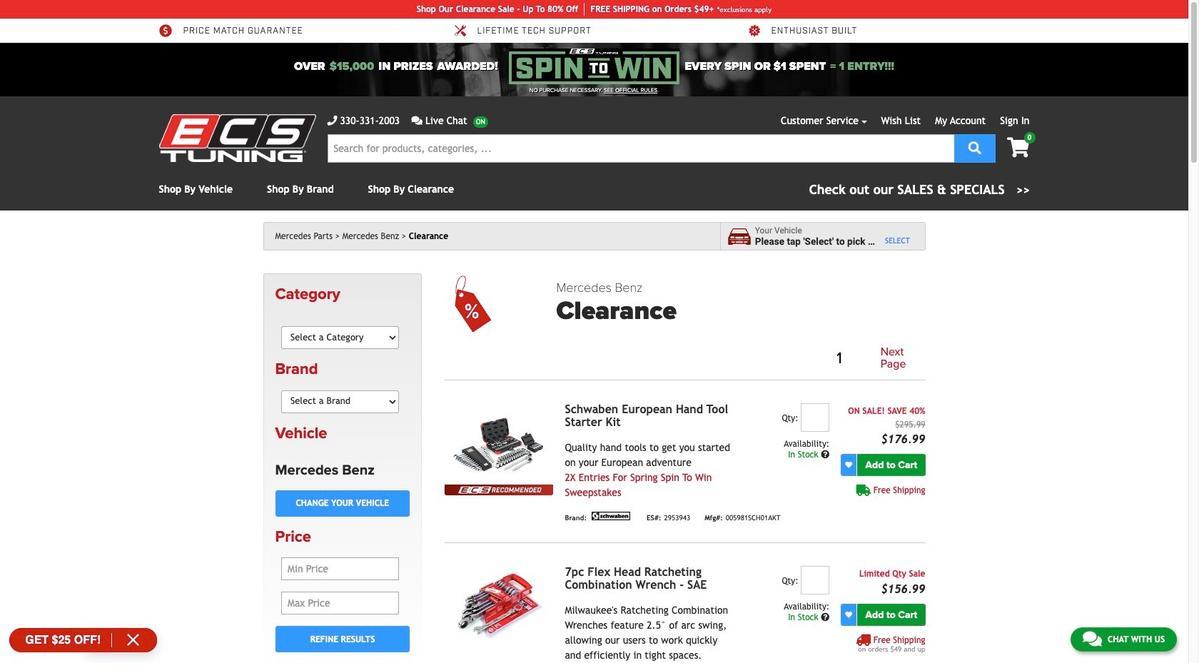 Task type: locate. For each thing, give the bounding box(es) containing it.
search image
[[969, 141, 982, 154]]

Max Price number field
[[281, 592, 399, 615]]

2 add to wish list image from the top
[[845, 611, 853, 619]]

ecs tuning 'spin to win' contest logo image
[[509, 49, 679, 84]]

comments image
[[411, 116, 423, 126]]

Search text field
[[327, 134, 954, 163]]

0 vertical spatial add to wish list image
[[845, 461, 853, 469]]

comments image
[[1083, 630, 1102, 648]]

None number field
[[801, 403, 830, 432], [801, 566, 830, 595], [801, 403, 830, 432], [801, 566, 830, 595]]

1 vertical spatial add to wish list image
[[845, 611, 853, 619]]

add to wish list image
[[845, 461, 853, 469], [845, 611, 853, 619]]

question circle image
[[821, 613, 830, 622]]

schwaben - corporate logo image
[[590, 512, 633, 520]]



Task type: describe. For each thing, give the bounding box(es) containing it.
question circle image
[[821, 450, 830, 459]]

shopping cart image
[[1007, 138, 1030, 158]]

paginated product list navigation navigation
[[556, 343, 926, 374]]

es#4481243 - 48-22-9429 - 7pc flex head ratcheting combination wrench - sae - milwaukee's ratcheting combination wrenches feature 2.5 of arc swing, allowing our users to work quickly and efficiently in tight spaces. - milwaukee - audi bmw volkswagen mercedes benz mini porsche image
[[445, 566, 554, 647]]

phone image
[[327, 116, 337, 126]]

1 add to wish list image from the top
[[845, 461, 853, 469]]

ecs tuning recommends this product. image
[[445, 485, 554, 495]]

ecs tuning image
[[159, 114, 316, 162]]

es#2953943 - 005981sch01akt - schwaben european hand tool starter kit - quality hand tools to get you started on your european adventure - schwaben - audi bmw volkswagen mercedes benz mini porsche image
[[445, 403, 554, 485]]

Min Price number field
[[281, 558, 399, 581]]



Task type: vqa. For each thing, say whether or not it's contained in the screenshot.
Thermostat related to Conversion
no



